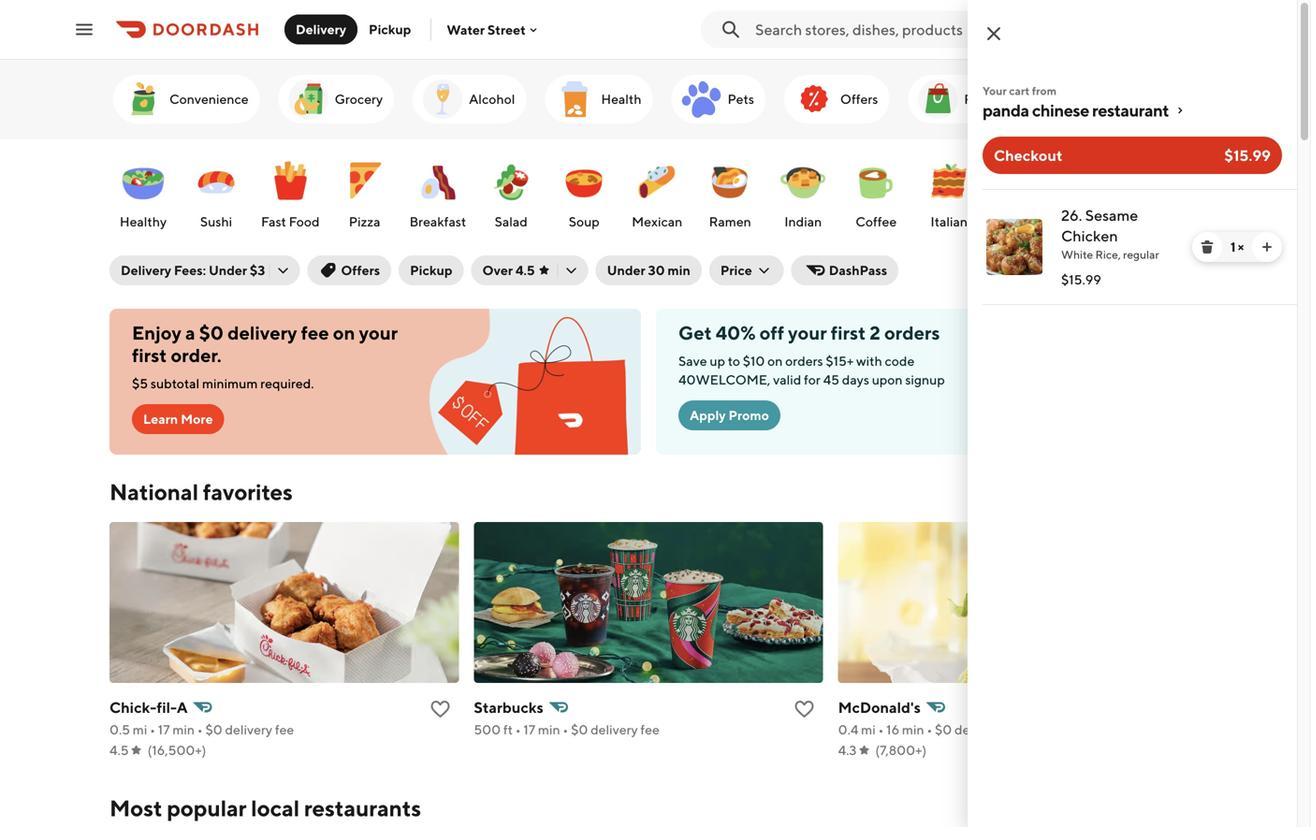 Task type: locate. For each thing, give the bounding box(es) containing it.
1 horizontal spatial your
[[788, 322, 827, 344]]

1 horizontal spatial chicken
[[1158, 214, 1208, 229]]

offers right offers image
[[840, 91, 878, 107]]

pets image
[[679, 77, 724, 122]]

0.5 mi • 17 min • $​0 delivery fee
[[110, 722, 294, 738]]

2 under from the left
[[607, 263, 646, 278]]

panda chinese restaurant link
[[983, 99, 1282, 122]]

on right $10
[[768, 353, 783, 369]]

alcohol link
[[413, 75, 526, 124]]

a
[[177, 699, 188, 717]]

17 down fil-
[[158, 722, 170, 738]]

(16,500+)
[[148, 743, 206, 758]]

most popular local restaurants
[[110, 795, 421, 822]]

pets link
[[672, 75, 766, 124]]

1 vertical spatial $15.99
[[1061, 272, 1101, 287]]

fast
[[261, 214, 286, 229]]

your
[[359, 322, 398, 344], [788, 322, 827, 344]]

health image
[[553, 77, 598, 122]]

pickup down breakfast at the top of page
[[410, 263, 453, 278]]

2 mi from the left
[[861, 722, 876, 738]]

add one to cart image
[[1260, 240, 1275, 255]]

2 your from the left
[[788, 322, 827, 344]]

get 40% off your first 2 orders save up to $10 on orders $15+ with code 40welcome, valid for 45 days upon signup
[[679, 322, 945, 388]]

delivery for mcdonald's
[[955, 722, 1002, 738]]

coffee
[[856, 214, 897, 229]]

dashpass button
[[792, 256, 899, 285]]

1 17 from the left
[[158, 722, 170, 738]]

1 mi from the left
[[133, 722, 147, 738]]

0 horizontal spatial 17
[[158, 722, 170, 738]]

orders up for
[[785, 353, 823, 369]]

0 horizontal spatial orders
[[785, 353, 823, 369]]

1 horizontal spatial mi
[[861, 722, 876, 738]]

4.3
[[838, 743, 857, 758]]

chicken
[[1158, 214, 1208, 229], [1061, 227, 1118, 245]]

4.5 right over
[[516, 263, 535, 278]]

1 click to add this store to your saved list image from the left
[[429, 698, 451, 721]]

1 $​0 from the left
[[205, 722, 222, 738]]

1 • from the left
[[150, 722, 155, 738]]

more
[[181, 411, 213, 427]]

1 ×
[[1231, 239, 1244, 255]]

offers down pizza
[[341, 263, 380, 278]]

fil-
[[157, 699, 177, 717]]

offers
[[840, 91, 878, 107], [341, 263, 380, 278]]

fee for chick-fil-a
[[275, 722, 294, 738]]

from
[[1032, 84, 1057, 97]]

0 vertical spatial delivery
[[296, 22, 346, 37]]

convenience link
[[113, 75, 260, 124]]

1 vertical spatial on
[[768, 353, 783, 369]]

offers link
[[784, 75, 889, 124]]

pizza
[[349, 214, 380, 229]]

food
[[289, 214, 320, 229]]

6 • from the left
[[927, 722, 932, 738]]

sesame
[[1085, 206, 1138, 224]]

your right off
[[788, 322, 827, 344]]

2 click to add this store to your saved list image from the left
[[793, 698, 816, 721]]

0 horizontal spatial on
[[333, 322, 355, 344]]

0 vertical spatial offers
[[840, 91, 878, 107]]

1 horizontal spatial click to add this store to your saved list image
[[793, 698, 816, 721]]

1
[[1231, 239, 1236, 255]]

0 vertical spatial next button of carousel image
[[1178, 90, 1197, 109]]

5 • from the left
[[878, 722, 884, 738]]

pickup button
[[358, 15, 423, 44], [399, 256, 464, 285]]

first down the enjoy
[[132, 344, 167, 366]]

enjoy a $0 delivery fee on your first order. $5 subtotal minimum required.
[[132, 322, 398, 391]]

$​0 right ft
[[571, 722, 588, 738]]

mi right 0.5
[[133, 722, 147, 738]]

$15.99
[[1225, 146, 1271, 164], [1061, 272, 1101, 287]]

national
[[110, 479, 198, 505]]

26. sesame chicken image
[[987, 219, 1043, 275]]

your down the offers button
[[359, 322, 398, 344]]

alcohol image
[[420, 77, 465, 122]]

your inside enjoy a $0 delivery fee on your first order. $5 subtotal minimum required.
[[359, 322, 398, 344]]

1 horizontal spatial delivery
[[296, 22, 346, 37]]

pickup button left water
[[358, 15, 423, 44]]

sushi
[[200, 214, 232, 229]]

national favorites link
[[110, 477, 293, 507]]

1 vertical spatial orders
[[785, 353, 823, 369]]

min right ft
[[538, 722, 560, 738]]

17 for chick-fil-a
[[158, 722, 170, 738]]

mi right the 0.4
[[861, 722, 876, 738]]

chicken up white
[[1061, 227, 1118, 245]]

off
[[760, 322, 784, 344]]

delivery button
[[285, 15, 358, 44]]

grocery image
[[286, 77, 331, 122]]

min for chick-fil-a
[[173, 722, 195, 738]]

upon
[[872, 372, 903, 388]]

delivery left 'fees:'
[[121, 263, 171, 278]]

1 vertical spatial offers
[[341, 263, 380, 278]]

min inside button
[[668, 263, 691, 278]]

grocery link
[[279, 75, 394, 124]]

apply promo button
[[679, 401, 781, 431]]

with
[[856, 353, 882, 369]]

0 horizontal spatial $​0
[[205, 722, 222, 738]]

min right 16
[[902, 722, 924, 738]]

learn
[[143, 411, 178, 427]]

first
[[831, 322, 866, 344], [132, 344, 167, 366]]

$15.99 up '×'
[[1225, 146, 1271, 164]]

3 • from the left
[[515, 722, 521, 738]]

26.
[[1061, 206, 1082, 224]]

$​0 up (16,500+)
[[205, 722, 222, 738]]

street
[[488, 22, 526, 37]]

1 horizontal spatial 4.5
[[516, 263, 535, 278]]

days
[[842, 372, 869, 388]]

0 horizontal spatial click to add this store to your saved list image
[[429, 698, 451, 721]]

pickup right delivery button
[[369, 22, 411, 37]]

panda
[[983, 100, 1029, 120]]

4.5 down 0.5
[[110, 743, 129, 758]]

40welcome,
[[679, 372, 771, 388]]

$​0 for chick-fil-a
[[205, 722, 222, 738]]

$0
[[199, 322, 224, 344]]

2 17 from the left
[[524, 722, 536, 738]]

click to add this store to your saved list image left starbucks
[[429, 698, 451, 721]]

0 vertical spatial first
[[831, 322, 866, 344]]

retail link
[[908, 75, 1011, 124]]

0 horizontal spatial under
[[209, 263, 247, 278]]

rice,
[[1096, 248, 1121, 261]]

soup
[[569, 214, 600, 229]]

4 • from the left
[[563, 722, 568, 738]]

1 horizontal spatial $​0
[[571, 722, 588, 738]]

1 under from the left
[[209, 263, 247, 278]]

min up (16,500+)
[[173, 722, 195, 738]]

delivery for delivery
[[296, 22, 346, 37]]

0 horizontal spatial your
[[359, 322, 398, 344]]

$​0 right 16
[[935, 722, 952, 738]]

min
[[668, 263, 691, 278], [173, 722, 195, 738], [538, 722, 560, 738], [902, 722, 924, 738]]

under left $3
[[209, 263, 247, 278]]

price
[[721, 263, 752, 278]]

2 $​0 from the left
[[571, 722, 588, 738]]

chick-fil-a
[[110, 699, 188, 717]]

1 your from the left
[[359, 322, 398, 344]]

0 horizontal spatial $15.99
[[1061, 272, 1101, 287]]

1 vertical spatial first
[[132, 344, 167, 366]]

orders up code
[[885, 322, 940, 344]]

subtotal
[[151, 376, 200, 391]]

orders
[[885, 322, 940, 344], [785, 353, 823, 369]]

×
[[1238, 239, 1244, 255]]

•
[[150, 722, 155, 738], [197, 722, 203, 738], [515, 722, 521, 738], [563, 722, 568, 738], [878, 722, 884, 738], [927, 722, 932, 738]]

0 vertical spatial 4.5
[[516, 263, 535, 278]]

1 horizontal spatial under
[[607, 263, 646, 278]]

0 horizontal spatial offers
[[341, 263, 380, 278]]

30
[[648, 263, 665, 278]]

1 horizontal spatial on
[[768, 353, 783, 369]]

under left 30 on the top of page
[[607, 263, 646, 278]]

pickup button down breakfast at the top of page
[[399, 256, 464, 285]]

17 right ft
[[524, 722, 536, 738]]

1 vertical spatial next button of carousel image
[[1178, 183, 1197, 201]]

open menu image
[[73, 18, 95, 41]]

water
[[447, 22, 485, 37]]

0 horizontal spatial mi
[[133, 722, 147, 738]]

delivery
[[228, 322, 297, 344], [225, 722, 272, 738], [591, 722, 638, 738], [955, 722, 1002, 738]]

click to add this store to your saved list image for starbucks
[[793, 698, 816, 721]]

0 horizontal spatial delivery
[[121, 263, 171, 278]]

0 horizontal spatial first
[[132, 344, 167, 366]]

$15.99 down white
[[1061, 272, 1101, 287]]

$15+
[[826, 353, 854, 369]]

0 vertical spatial on
[[333, 322, 355, 344]]

first left 2
[[831, 322, 866, 344]]

over 4.5
[[483, 263, 535, 278]]

0 horizontal spatial chicken
[[1061, 227, 1118, 245]]

1 horizontal spatial $15.99
[[1225, 146, 1271, 164]]

1 horizontal spatial first
[[831, 322, 866, 344]]

min right 30 on the top of page
[[668, 263, 691, 278]]

2 horizontal spatial $​0
[[935, 722, 952, 738]]

delivery up grocery icon
[[296, 22, 346, 37]]

$​0 for starbucks
[[571, 722, 588, 738]]

on down the offers button
[[333, 322, 355, 344]]

1 horizontal spatial orders
[[885, 322, 940, 344]]

first inside enjoy a $0 delivery fee on your first order. $5 subtotal minimum required.
[[132, 344, 167, 366]]

1 horizontal spatial 17
[[524, 722, 536, 738]]

remove item from cart image
[[1200, 240, 1215, 255]]

healthy
[[120, 214, 167, 229]]

mi
[[133, 722, 147, 738], [861, 722, 876, 738]]

3 $​0 from the left
[[935, 722, 952, 738]]

chicken inside 26. sesame chicken white rice, regular
[[1061, 227, 1118, 245]]

click to add this store to your saved list image left mcdonald's
[[793, 698, 816, 721]]

delivery inside button
[[296, 22, 346, 37]]

favorites
[[203, 479, 293, 505]]

grocery
[[335, 91, 383, 107]]

chinese
[[1032, 100, 1089, 120]]

on inside enjoy a $0 delivery fee on your first order. $5 subtotal minimum required.
[[333, 322, 355, 344]]

1 horizontal spatial offers
[[840, 91, 878, 107]]

1 vertical spatial delivery
[[121, 263, 171, 278]]

restaurant
[[1092, 100, 1169, 120]]

1 vertical spatial pickup
[[410, 263, 453, 278]]

retail
[[964, 91, 999, 107]]

min for mcdonald's
[[902, 722, 924, 738]]

next button of carousel image
[[1178, 90, 1197, 109], [1178, 183, 1197, 201]]

close image
[[983, 22, 1005, 45]]

0 horizontal spatial 4.5
[[110, 743, 129, 758]]

enjoy
[[132, 322, 181, 344]]

first inside get 40% off your first 2 orders save up to $10 on orders $15+ with code 40welcome, valid for 45 days upon signup
[[831, 322, 866, 344]]

promo
[[729, 408, 769, 423]]

click to add this store to your saved list image
[[429, 698, 451, 721], [793, 698, 816, 721]]

chicken up remove item from cart icon
[[1158, 214, 1208, 229]]

$​0
[[205, 722, 222, 738], [571, 722, 588, 738], [935, 722, 952, 738]]

catering image
[[1170, 77, 1215, 122]]



Task type: vqa. For each thing, say whether or not it's contained in the screenshot.
the rightmost Chicken
yes



Task type: describe. For each thing, give the bounding box(es) containing it.
under 30 min button
[[596, 256, 702, 285]]

offers inside the offers button
[[341, 263, 380, 278]]

valid
[[773, 372, 801, 388]]

(7,800+)
[[876, 743, 927, 758]]

up
[[710, 353, 725, 369]]

1 next button of carousel image from the top
[[1178, 90, 1197, 109]]

mi for chick-fil-a
[[133, 722, 147, 738]]

delivery fees: under $3
[[121, 263, 265, 278]]

fee for starbucks
[[641, 722, 660, 738]]

most
[[110, 795, 162, 822]]

save
[[679, 353, 707, 369]]

your inside get 40% off your first 2 orders save up to $10 on orders $15+ with code 40welcome, valid for 45 days upon signup
[[788, 322, 827, 344]]

2 next button of carousel image from the top
[[1178, 183, 1197, 201]]

min for starbucks
[[538, 722, 560, 738]]

convenience
[[169, 91, 249, 107]]

starbucks
[[474, 699, 544, 717]]

mcdonald's
[[838, 699, 921, 717]]

offers image
[[792, 77, 837, 122]]

fees:
[[174, 263, 206, 278]]

1 vertical spatial pickup button
[[399, 256, 464, 285]]

0.4 mi • 16 min • $​0 delivery fee
[[838, 722, 1024, 738]]

signup
[[905, 372, 945, 388]]

$5
[[132, 376, 148, 391]]

17 for starbucks
[[524, 722, 536, 738]]

delivery for starbucks
[[591, 722, 638, 738]]

0.5
[[110, 722, 130, 738]]

2
[[870, 322, 881, 344]]

learn more
[[143, 411, 213, 427]]

most popular local restaurants link
[[110, 794, 421, 824]]

26. sesame chicken white rice, regular
[[1061, 206, 1159, 261]]

under inside "under 30 min" button
[[607, 263, 646, 278]]

water street
[[447, 22, 526, 37]]

restaurants
[[304, 795, 421, 822]]

over
[[483, 263, 513, 278]]

mexican
[[632, 214, 683, 229]]

italian
[[931, 214, 968, 229]]

burgers
[[999, 214, 1046, 229]]

500
[[474, 722, 501, 738]]

over 4.5 button
[[471, 256, 588, 285]]

500 ft • 17 min • $​0 delivery fee
[[474, 722, 660, 738]]

for
[[804, 372, 821, 388]]

16
[[887, 722, 900, 738]]

offers button
[[307, 256, 391, 285]]

45
[[823, 372, 840, 388]]

mi for mcdonald's
[[861, 722, 876, 738]]

0 vertical spatial orders
[[885, 322, 940, 344]]

panda chinese restaurant
[[983, 100, 1169, 120]]

national favorites
[[110, 479, 293, 505]]

salad
[[495, 214, 528, 229]]

under 30 min
[[607, 263, 691, 278]]

checkout
[[994, 146, 1063, 164]]

0 vertical spatial pickup button
[[358, 15, 423, 44]]

4.5 inside button
[[516, 263, 535, 278]]

water street button
[[447, 22, 541, 37]]

flowers image
[[1037, 77, 1082, 122]]

$​0 for mcdonald's
[[935, 722, 952, 738]]

40%
[[716, 322, 756, 344]]

chick-
[[110, 699, 157, 717]]

offers inside offers link
[[840, 91, 878, 107]]

breakfast
[[410, 214, 466, 229]]

code
[[885, 353, 915, 369]]

ramen
[[709, 214, 751, 229]]

price button
[[709, 256, 784, 285]]

0.4
[[838, 722, 859, 738]]

a
[[185, 322, 195, 344]]

sandwiches
[[1067, 214, 1138, 229]]

your
[[983, 84, 1007, 97]]

dashpass
[[829, 263, 887, 278]]

indian
[[785, 214, 822, 229]]

on inside get 40% off your first 2 orders save up to $10 on orders $15+ with code 40welcome, valid for 45 days upon signup
[[768, 353, 783, 369]]

cart
[[1009, 84, 1030, 97]]

order.
[[171, 344, 222, 366]]

0 vertical spatial pickup
[[369, 22, 411, 37]]

apply promo
[[690, 408, 769, 423]]

convenience image
[[121, 77, 166, 122]]

flowers
[[1086, 91, 1132, 107]]

click to add this store to your saved list image for chick-fil-a
[[429, 698, 451, 721]]

to
[[728, 353, 740, 369]]

your cart from
[[983, 84, 1057, 97]]

delivery for delivery fees: under $3
[[121, 263, 171, 278]]

1 vertical spatial 4.5
[[110, 743, 129, 758]]

2 • from the left
[[197, 722, 203, 738]]

0 vertical spatial $15.99
[[1225, 146, 1271, 164]]

retail image
[[916, 77, 961, 122]]

delivery inside enjoy a $0 delivery fee on your first order. $5 subtotal minimum required.
[[228, 322, 297, 344]]

fee inside enjoy a $0 delivery fee on your first order. $5 subtotal minimum required.
[[301, 322, 329, 344]]

apply
[[690, 408, 726, 423]]

white
[[1061, 248, 1093, 261]]

get
[[679, 322, 712, 344]]

delivery for chick-fil-a
[[225, 722, 272, 738]]

$3
[[250, 263, 265, 278]]

flowers link
[[1029, 75, 1144, 124]]

required.
[[260, 376, 314, 391]]

fee for mcdonald's
[[1005, 722, 1024, 738]]

health
[[601, 91, 642, 107]]



